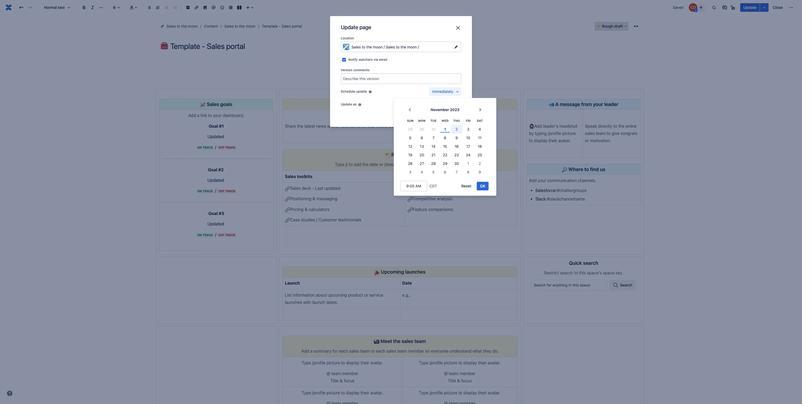 Task type: vqa. For each thing, say whether or not it's contained in the screenshot.


Task type: locate. For each thing, give the bounding box(es) containing it.
1 vertical spatial 2 button
[[475, 160, 486, 168]]

1 horizontal spatial sales to the moon
[[225, 24, 256, 28]]

schedule your update for a future date. notifications will be sent when the page is updated image
[[368, 90, 373, 94]]

29 button down 22
[[440, 160, 451, 168]]

1 vertical spatial 9 button
[[475, 168, 486, 177]]

1 vertical spatial 4 button
[[417, 168, 428, 177]]

0 horizontal spatial 30 button
[[417, 125, 428, 134]]

1 sales to the moon from the left
[[167, 24, 198, 28]]

2 updated from the top
[[208, 178, 225, 183]]

2 vertical spatial on track / off track
[[198, 232, 236, 237]]

goal left #3
[[209, 211, 218, 216]]

5 button up 12
[[405, 134, 417, 142]]

1 vertical spatial update button
[[442, 112, 462, 121]]

1 horizontal spatial 1 button
[[463, 160, 475, 168]]

search
[[621, 283, 633, 287]]

0 horizontal spatial 30
[[420, 127, 425, 132]]

1 on from the top
[[198, 146, 202, 149]]

1 horizontal spatial 7 button
[[451, 168, 463, 177]]

5 for the bottommost 5 button
[[433, 170, 435, 175]]

2 sales to the moon from the left
[[225, 24, 256, 28]]

:wave: image
[[359, 60, 364, 66]]

on track / off track for #3
[[198, 232, 236, 237]]

where
[[569, 166, 584, 172]]

1 vertical spatial 6 button
[[440, 168, 451, 177]]

sales right -
[[282, 24, 291, 28]]

close button
[[770, 3, 787, 12]]

5 down 28 button
[[433, 170, 435, 175]]

off down #3
[[219, 233, 225, 237]]

0 vertical spatial updated
[[208, 134, 225, 139]]

2 button
[[451, 125, 463, 134], [475, 160, 486, 168]]

29 button down sun
[[405, 125, 417, 134]]

0 horizontal spatial 9 button
[[451, 134, 463, 142]]

sales to the moon link down layouts icon
[[225, 23, 256, 29]]

4
[[479, 127, 482, 132], [421, 170, 424, 175]]

mention image
[[211, 4, 217, 11]]

welcome to
[[364, 59, 398, 66]]

0 horizontal spatial 29
[[408, 127, 413, 132]]

row up 22
[[405, 142, 486, 151]]

0 horizontal spatial 5
[[410, 136, 412, 140]]

8 button
[[440, 134, 451, 142], [463, 168, 475, 177]]

None text field
[[403, 184, 404, 189]]

row down november 2023
[[405, 116, 486, 125]]

8 for left 8 "button"
[[444, 136, 447, 140]]

24 button
[[463, 151, 475, 160]]

1 horizontal spatial 5
[[433, 170, 435, 175]]

row down wed on the right of the page
[[405, 125, 486, 134]]

1 horizontal spatial 3 button
[[463, 125, 475, 134]]

0 horizontal spatial 1
[[445, 127, 446, 132]]

1 for the bottommost 1 button
[[468, 161, 470, 166]]

launch
[[285, 281, 300, 286]]

1 vertical spatial 4
[[421, 170, 424, 175]]

immediately button
[[430, 87, 462, 96]]

0 horizontal spatial 1 button
[[440, 125, 451, 134]]

9 button up 16
[[451, 134, 463, 142]]

christina overa image
[[690, 3, 698, 12]]

updating as a blog will move your content to the blog section of the selected space image
[[358, 103, 362, 107]]

29 down sun
[[408, 127, 413, 132]]

9 up 'ok'
[[479, 170, 482, 175]]

1 horizontal spatial 29
[[443, 161, 448, 166]]

off down "#1"
[[219, 146, 225, 149]]

1 vertical spatial 8
[[468, 170, 470, 175]]

0 horizontal spatial sales to the moon link
[[167, 23, 198, 29]]

goal #1
[[209, 124, 224, 129]]

on track / off track
[[198, 145, 236, 150], [198, 189, 236, 193], [198, 232, 236, 237]]

4 down "sat"
[[479, 127, 482, 132]]

1 vertical spatial search
[[561, 271, 574, 276]]

goal
[[209, 124, 218, 129], [208, 167, 217, 172], [209, 211, 218, 216]]

3 on from the top
[[198, 233, 202, 237]]

25 button
[[475, 151, 486, 160]]

3 down 26 button
[[410, 170, 412, 175]]

space
[[604, 271, 615, 276]]

outdent ⇧tab image
[[163, 4, 170, 11]]

goal #2
[[208, 167, 225, 172]]

row
[[405, 116, 486, 125], [405, 125, 486, 134], [405, 134, 486, 142], [405, 142, 486, 151], [405, 151, 486, 160], [405, 160, 486, 168], [405, 168, 486, 177]]

18 button
[[475, 142, 486, 151]]

on for goal #3
[[198, 233, 202, 237]]

1 button down 24
[[463, 160, 475, 168]]

3 updated from the top
[[208, 222, 225, 227]]

restrict search to this space's space key.
[[545, 271, 624, 276]]

numbered list ⌘⇧7 image
[[155, 4, 161, 11]]

row containing 26
[[405, 160, 486, 168]]

9 button up 'ok'
[[475, 168, 486, 177]]

to right email
[[392, 59, 397, 66]]

goal for goal #2
[[208, 167, 217, 172]]

sales left goals
[[207, 101, 219, 107]]

0 horizontal spatial 7 button
[[428, 134, 440, 142]]

2 on from the top
[[198, 190, 202, 193]]

sales to the moon link
[[167, 23, 198, 29], [225, 23, 256, 29]]

row containing 3
[[405, 168, 486, 177]]

4 button
[[475, 125, 486, 134], [417, 168, 428, 177]]

:link: image
[[285, 186, 291, 192], [408, 186, 413, 192], [285, 197, 291, 202], [408, 197, 413, 202], [285, 207, 291, 213], [285, 207, 291, 213], [408, 207, 413, 213]]

3 down fri
[[468, 127, 470, 132]]

0 horizontal spatial search
[[561, 271, 574, 276]]

reset
[[462, 184, 472, 188]]

november
[[431, 107, 450, 112]]

off for #2
[[219, 190, 225, 193]]

5 button down 28
[[428, 168, 440, 177]]

1
[[445, 127, 446, 132], [468, 161, 470, 166]]

3 on track / off track from the top
[[198, 232, 236, 237]]

1 vertical spatial 3 button
[[405, 168, 417, 177]]

bold ⌘b image
[[81, 4, 87, 11]]

2 vertical spatial off
[[219, 233, 225, 237]]

1 button
[[440, 125, 451, 134], [463, 160, 475, 168]]

:link: image
[[285, 186, 291, 192], [408, 186, 413, 192], [285, 197, 291, 202], [408, 197, 413, 202], [408, 207, 413, 213], [285, 218, 291, 223], [285, 218, 291, 223]]

25
[[478, 153, 483, 157]]

:mega: image
[[549, 102, 555, 108], [549, 102, 555, 108]]

updated for #2
[[208, 178, 225, 183]]

1 horizontal spatial 29 button
[[440, 160, 451, 168]]

4 down the 27 button
[[421, 170, 424, 175]]

9 down 2 cell
[[456, 136, 458, 140]]

page
[[360, 24, 372, 30]]

3 off from the top
[[219, 233, 225, 237]]

updated
[[208, 134, 225, 139], [208, 178, 225, 183], [208, 222, 225, 227]]

search up search for anything in this space text box
[[561, 271, 574, 276]]

0 vertical spatial update button
[[741, 3, 761, 12]]

email
[[379, 58, 388, 62]]

30 for 30 button to the bottom
[[455, 161, 459, 166]]

1 vertical spatial 1
[[468, 161, 470, 166]]

1 horizontal spatial 9
[[479, 170, 482, 175]]

17 button
[[463, 142, 475, 151]]

1 vertical spatial updated
[[208, 178, 225, 183]]

2 vertical spatial on
[[198, 233, 202, 237]]

1 vertical spatial on
[[198, 190, 202, 193]]

-
[[279, 24, 281, 28]]

2 vertical spatial updated
[[208, 222, 225, 227]]

1 vertical spatial on track / off track
[[198, 189, 236, 193]]

notify watchers via email
[[349, 58, 388, 62]]

1 vertical spatial 8 button
[[463, 168, 475, 177]]

1 horizontal spatial 7
[[456, 170, 458, 175]]

off down #2
[[219, 190, 225, 193]]

6 button up to-
[[440, 168, 451, 177]]

row containing 19
[[405, 151, 486, 160]]

sales right move this page icon at the left top of the page
[[167, 24, 176, 28]]

6 for the leftmost 6 button
[[421, 136, 424, 140]]

2
[[456, 127, 458, 132], [479, 161, 481, 166]]

8 up 15
[[444, 136, 447, 140]]

31
[[432, 127, 436, 132]]

row down 22
[[405, 160, 486, 168]]

1 row from the top
[[405, 116, 486, 125]]

4 row from the top
[[405, 142, 486, 151]]

search up space's
[[584, 260, 599, 266]]

:camera_with_flash: image
[[374, 339, 380, 345]]

1 horizontal spatial 6
[[444, 170, 447, 175]]

7
[[433, 136, 435, 140], [456, 170, 458, 175]]

update left "as"
[[341, 102, 352, 106]]

find
[[591, 166, 599, 172]]

2 off from the top
[[219, 190, 225, 193]]

sales to the moon / sales to the moon /
[[352, 44, 420, 49]]

to-
[[443, 187, 448, 191]]

confluence image
[[4, 3, 13, 12]]

0 vertical spatial 4
[[479, 127, 482, 132]]

update
[[744, 5, 757, 10], [341, 24, 359, 30], [341, 102, 352, 106], [446, 114, 459, 118]]

undo ⌘z image
[[18, 4, 25, 11]]

0 vertical spatial 6
[[421, 136, 424, 140]]

12 button
[[405, 142, 417, 151]]

2 down 25 button
[[479, 161, 481, 166]]

26 button
[[405, 160, 417, 168]]

2 on track / off track from the top
[[198, 189, 236, 193]]

6 down 30 cell
[[421, 136, 424, 140]]

1 horizontal spatial 30
[[455, 161, 459, 166]]

7 row from the top
[[405, 168, 486, 177]]

1 vertical spatial 5
[[433, 170, 435, 175]]

2 inside cell
[[456, 127, 458, 132]]

0 vertical spatial 30
[[420, 127, 425, 132]]

2 cell
[[451, 125, 463, 134]]

1 vertical spatial 6
[[444, 170, 447, 175]]

table image
[[228, 4, 234, 11]]

sales to the moon for 2nd sales to the moon link from the left
[[225, 24, 256, 28]]

30 button down 23
[[451, 160, 463, 168]]

5 down 29 cell
[[410, 136, 412, 140]]

11
[[479, 136, 482, 140]]

0 horizontal spatial 5 button
[[405, 134, 417, 142]]

row up 15
[[405, 134, 486, 142]]

30 down 23 button
[[455, 161, 459, 166]]

2 for the 2 button to the right
[[479, 161, 481, 166]]

1 vertical spatial 30 button
[[451, 160, 463, 168]]

30 button down 'mon'
[[417, 125, 428, 134]]

30 for the top 30 button
[[420, 127, 425, 132]]

version comments
[[341, 68, 370, 72]]

29 down '22' button
[[443, 161, 448, 166]]

4 button down 27
[[417, 168, 428, 177]]

0 vertical spatial search
[[584, 260, 599, 266]]

sales to the moon down layouts icon
[[225, 24, 256, 28]]

:camera_with_flash: image
[[374, 339, 380, 345]]

goal left #2
[[208, 167, 217, 172]]

0 vertical spatial 6 button
[[417, 134, 428, 142]]

1 horizontal spatial search
[[584, 260, 599, 266]]

29 inside cell
[[408, 127, 413, 132]]

1 horizontal spatial sales to the moon link
[[225, 23, 256, 29]]

launches
[[406, 269, 426, 275]]

8 button up reset
[[463, 168, 475, 177]]

0 vertical spatial 3 button
[[463, 125, 475, 134]]

update page
[[341, 24, 372, 30]]

3 button up 10
[[463, 125, 475, 134]]

to up 'welcome to' on the left
[[397, 45, 400, 49]]

/
[[384, 44, 385, 49], [418, 44, 419, 49], [215, 145, 217, 150], [215, 189, 217, 193], [215, 232, 217, 237]]

on track / off track down goal #1
[[198, 145, 236, 150]]

9 for the top 9 button
[[456, 136, 458, 140]]

0 vertical spatial 2
[[456, 127, 458, 132]]

goal left "#1"
[[209, 124, 218, 129]]

leader
[[605, 101, 619, 107]]

0 horizontal spatial 7
[[433, 136, 435, 140]]

7 down 23 button
[[456, 170, 458, 175]]

1 vertical spatial 30
[[455, 161, 459, 166]]

adjust update settings image
[[762, 4, 768, 11]]

1 down 24 button
[[468, 161, 470, 166]]

1 horizontal spatial 30 button
[[451, 160, 463, 168]]

via
[[374, 58, 379, 62]]

2 button down 25
[[475, 160, 486, 168]]

sales to the moon link down action item image
[[167, 23, 198, 29]]

6 right intel
[[444, 170, 447, 175]]

1 horizontal spatial 2 button
[[475, 160, 486, 168]]

1 horizontal spatial 8 button
[[463, 168, 475, 177]]

updated down goal #1
[[208, 134, 225, 139]]

row down 28
[[405, 168, 486, 177]]

0 vertical spatial 7
[[433, 136, 435, 140]]

22
[[443, 153, 448, 157]]

row group containing 29
[[405, 125, 486, 177]]

0 horizontal spatial 2 button
[[451, 125, 463, 134]]

0 horizontal spatial 6
[[421, 136, 424, 140]]

track
[[203, 146, 213, 149], [225, 146, 236, 149], [203, 190, 213, 193], [225, 190, 236, 193], [203, 233, 213, 237], [225, 233, 236, 237]]

2 button down thu
[[451, 125, 463, 134]]

3 button
[[463, 125, 475, 134], [405, 168, 417, 177]]

0 vertical spatial on track / off track
[[198, 145, 236, 150]]

bullet list ⌘⇧8 image
[[146, 4, 152, 11]]

cdt
[[430, 184, 437, 188]]

7 button up reset
[[451, 168, 463, 177]]

1 horizontal spatial 2
[[479, 161, 481, 166]]

22 button
[[440, 151, 451, 160]]

row group
[[405, 125, 486, 177]]

1 horizontal spatial 3
[[468, 127, 470, 132]]

4 for topmost 4 button
[[479, 127, 482, 132]]

layouts image
[[236, 4, 243, 11]]

:tada: image
[[375, 270, 380, 275]]

2 row from the top
[[405, 125, 486, 134]]

space's
[[588, 271, 603, 276]]

action item image
[[185, 4, 191, 11]]

1 off from the top
[[219, 146, 225, 149]]

immediately
[[433, 89, 454, 94]]

0 vertical spatial 5
[[410, 136, 412, 140]]

1 horizontal spatial 1
[[468, 161, 470, 166]]

content link
[[204, 23, 218, 29]]

fri
[[466, 119, 471, 123]]

30 button
[[417, 125, 428, 134], [451, 160, 463, 168]]

3 button down 26
[[405, 168, 417, 177]]

update button
[[741, 3, 761, 12], [442, 112, 462, 121]]

2 for topmost the 2 button
[[456, 127, 458, 132]]

0 vertical spatial 7 button
[[428, 134, 440, 142]]

1 down wed on the right of the page
[[445, 127, 446, 132]]

1 horizontal spatial 4 button
[[475, 125, 486, 134]]

version
[[341, 68, 353, 72]]

0 horizontal spatial 9
[[456, 136, 458, 140]]

1 horizontal spatial 4
[[479, 127, 482, 132]]

:mag_right: image
[[563, 167, 568, 173]]

1 horizontal spatial 8
[[468, 170, 470, 175]]

updated down goal #3
[[208, 222, 225, 227]]

on track / off track down goal #3
[[198, 232, 236, 237]]

date
[[448, 187, 456, 191]]

row containing 5
[[405, 134, 486, 142]]

competitor intel
[[408, 174, 441, 179]]

updated for #3
[[208, 222, 225, 227]]

:chart_with_upwards_trend: image
[[201, 102, 206, 108], [201, 102, 206, 108]]

the inside main content area, start typing to enter text. text box
[[394, 338, 401, 344]]

moon
[[188, 24, 198, 28], [246, 24, 256, 28], [373, 45, 383, 49], [408, 45, 417, 49]]

up-to-date
[[437, 187, 456, 191]]

updated down goal #2
[[208, 178, 225, 183]]

3 row from the top
[[405, 134, 486, 142]]

30 inside 30 cell
[[420, 127, 425, 132]]

0 vertical spatial 8 button
[[440, 134, 451, 142]]

0 horizontal spatial sales to the moon
[[167, 24, 198, 28]]

the
[[182, 24, 187, 28], [239, 24, 245, 28], [367, 45, 372, 49], [401, 45, 407, 49], [394, 338, 401, 344]]

1 horizontal spatial 5 button
[[428, 168, 440, 177]]

9 button
[[451, 134, 463, 142], [475, 168, 486, 177]]

1 button down wed on the right of the page
[[440, 125, 451, 134]]

to down layouts icon
[[235, 24, 238, 28]]

portal
[[292, 24, 302, 28]]

0 horizontal spatial 4
[[421, 170, 424, 175]]

15 button
[[440, 142, 451, 151]]

1 on track / off track from the top
[[198, 145, 236, 150]]

1 vertical spatial 2
[[479, 161, 481, 166]]

8 up reset
[[468, 170, 470, 175]]

30 down 'mon'
[[420, 127, 425, 132]]

0 horizontal spatial 2
[[456, 127, 458, 132]]

2 down thu
[[456, 127, 458, 132]]

31 button
[[428, 125, 440, 134]]

1 vertical spatial 7
[[456, 170, 458, 175]]

0 vertical spatial goal
[[209, 124, 218, 129]]

sales to the moon down action item image
[[167, 24, 198, 28]]

sales right content on the top left of the page
[[225, 24, 234, 28]]

7 button up "14"
[[428, 134, 440, 142]]

to left this
[[575, 271, 579, 276]]

row down 15
[[405, 151, 486, 160]]

row containing 29
[[405, 125, 486, 134]]

update
[[356, 90, 367, 94]]

1 vertical spatial 7 button
[[451, 168, 463, 177]]

on track / off track down goal #2
[[198, 189, 236, 193]]

8 button up 15
[[440, 134, 451, 142]]

6 row from the top
[[405, 160, 486, 168]]

5 row from the top
[[405, 151, 486, 160]]

:dividers: image
[[385, 153, 391, 158], [385, 153, 391, 158]]

7 down the '31' button
[[433, 136, 435, 140]]

0 vertical spatial 9
[[456, 136, 458, 140]]

0 horizontal spatial update button
[[442, 112, 462, 121]]

0 vertical spatial 1
[[445, 127, 446, 132]]

4 button up 11
[[475, 125, 486, 134]]

6 button up the 13
[[417, 134, 428, 142]]



Task type: describe. For each thing, give the bounding box(es) containing it.
next month, december 2023 image
[[478, 107, 484, 113]]

thu
[[454, 119, 460, 123]]

news
[[376, 101, 389, 107]]

0 horizontal spatial 29 button
[[405, 125, 417, 134]]

key.
[[616, 271, 624, 276]]

1 vertical spatial 1 button
[[463, 160, 475, 168]]

8 for 8 "button" to the bottom
[[468, 170, 470, 175]]

Give this page a title text field
[[170, 42, 642, 51]]

up-
[[437, 187, 443, 191]]

move this page image
[[160, 24, 165, 28]]

29 cell
[[405, 125, 417, 134]]

sales left "toolkits"
[[285, 174, 296, 179]]

update up the location
[[341, 24, 359, 30]]

:wave: image
[[359, 60, 364, 66]]

21 button
[[428, 151, 440, 160]]

2 sales to the moon link from the left
[[225, 23, 256, 29]]

Search for anything in this space text field
[[532, 280, 608, 291]]

november 2023 grid
[[405, 116, 486, 177]]

12
[[409, 144, 413, 149]]

meet the sales team
[[380, 338, 426, 344]]

message
[[560, 101, 581, 107]]

0 horizontal spatial 6 button
[[417, 134, 428, 142]]

news & announcements
[[375, 101, 431, 107]]

2023
[[451, 107, 460, 112]]

1 sales to the moon link from the left
[[167, 23, 198, 29]]

emoji image
[[219, 4, 226, 11]]

13 button
[[417, 142, 428, 151]]

goal #3
[[209, 211, 224, 216]]

upcoming
[[381, 269, 405, 275]]

0 vertical spatial 9 button
[[451, 134, 463, 142]]

sales goals
[[206, 101, 233, 107]]

toggle schedule update dialog image
[[455, 88, 461, 95]]

6 for right 6 button
[[444, 170, 447, 175]]

24
[[466, 153, 471, 157]]

edit page location image
[[453, 44, 460, 50]]

1 for topmost 1 button
[[445, 127, 446, 132]]

close
[[774, 5, 784, 10]]

31 cell
[[428, 125, 440, 134]]

november 2023
[[431, 107, 460, 112]]

23 button
[[451, 151, 463, 160]]

date
[[403, 281, 412, 286]]

27
[[420, 161, 425, 166]]

make page fixed-width image
[[634, 23, 640, 29]]

a
[[556, 101, 559, 107]]

welcome
[[365, 59, 391, 66]]

5 for the top 5 button
[[410, 136, 412, 140]]

content
[[204, 24, 218, 28]]

off for #3
[[219, 233, 225, 237]]

goal for goal #3
[[209, 211, 218, 216]]

wed
[[442, 119, 449, 123]]

schedule update element
[[430, 87, 462, 96]]

slack:
[[536, 197, 548, 202]]

search button
[[610, 280, 637, 291]]

9:00 am
[[407, 184, 422, 188]]

9:00
[[407, 184, 415, 188]]

sales down the location
[[352, 45, 361, 49]]

0 vertical spatial 4 button
[[475, 125, 486, 134]]

team
[[415, 338, 426, 344]]

&
[[390, 101, 393, 107]]

upcoming launches
[[380, 269, 426, 275]]

am
[[416, 184, 422, 188]]

0 vertical spatial 1 button
[[440, 125, 451, 134]]

1 horizontal spatial 6 button
[[440, 168, 451, 177]]

notify
[[349, 58, 358, 62]]

template - sales portal link
[[262, 23, 302, 29]]

16
[[455, 144, 459, 149]]

15
[[444, 144, 448, 149]]

meet
[[381, 338, 392, 344]]

location
[[341, 36, 354, 40]]

add image, video, or file image
[[202, 4, 209, 11]]

from
[[582, 101, 593, 107]]

goal for goal #1
[[209, 124, 218, 129]]

9 for the bottom 9 button
[[479, 170, 482, 175]]

17
[[467, 144, 471, 149]]

sat
[[477, 119, 483, 123]]

mon
[[419, 119, 426, 123]]

reset button
[[459, 182, 475, 191]]

your
[[594, 101, 604, 107]]

to left find
[[585, 166, 590, 172]]

resources
[[391, 152, 416, 158]]

27 button
[[417, 160, 428, 168]]

italic ⌘i image
[[90, 4, 96, 11]]

schedule update
[[341, 90, 367, 94]]

11 button
[[475, 134, 486, 142]]

sales up email
[[386, 45, 396, 49]]

redo ⌘⇧z image
[[27, 4, 33, 11]]

20
[[420, 153, 425, 157]]

indent tab image
[[172, 4, 178, 11]]

sun
[[407, 119, 414, 123]]

previous month, october 2023 image
[[407, 107, 414, 113]]

21
[[432, 153, 436, 157]]

ok button
[[477, 182, 489, 191]]

template - sales portal
[[262, 24, 302, 28]]

restrict
[[545, 271, 560, 276]]

0 vertical spatial 5 button
[[405, 134, 417, 142]]

quick
[[570, 260, 583, 266]]

10 button
[[463, 134, 475, 142]]

0 vertical spatial 2 button
[[451, 125, 463, 134]]

sales to the moon for 2nd sales to the moon link from right
[[167, 24, 198, 28]]

preview button
[[420, 112, 440, 121]]

0 horizontal spatial 3
[[410, 170, 412, 175]]

confluence image
[[4, 3, 13, 12]]

#1
[[219, 124, 224, 129]]

on track / off track for #2
[[198, 189, 236, 193]]

to up watchers
[[362, 45, 366, 49]]

on for goal #2
[[198, 190, 202, 193]]

this
[[580, 271, 587, 276]]

update left adjust update settings image
[[744, 5, 757, 10]]

search for quick
[[584, 260, 599, 266]]

row containing 12
[[405, 142, 486, 151]]

update as
[[341, 102, 357, 106]]

search for restrict
[[561, 271, 574, 276]]

4 for bottommost 4 button
[[421, 170, 424, 175]]

20 button
[[417, 151, 428, 160]]

template
[[262, 24, 278, 28]]

:mag_right: image
[[563, 167, 568, 173]]

:tada: image
[[375, 270, 380, 275]]

to right move this page icon at the left top of the page
[[177, 24, 181, 28]]

0 vertical spatial 30 button
[[417, 125, 428, 134]]

0 horizontal spatial 8 button
[[440, 134, 451, 142]]

#2
[[218, 167, 224, 172]]

23
[[455, 153, 459, 157]]

schedule
[[341, 90, 356, 94]]

sales
[[402, 338, 414, 344]]

comments
[[354, 68, 370, 72]]

28
[[432, 161, 436, 166]]

26
[[408, 161, 413, 166]]

0 vertical spatial 3
[[468, 127, 470, 132]]

19
[[409, 153, 413, 157]]

intel
[[432, 174, 441, 179]]

Main content area, start typing to enter text. text field
[[156, 59, 645, 404]]

30 cell
[[417, 125, 428, 134]]

Version comments field
[[342, 74, 461, 84]]

0 horizontal spatial 3 button
[[405, 168, 417, 177]]

link image
[[194, 4, 200, 11]]

1 vertical spatial 5 button
[[428, 168, 440, 177]]

competitor
[[408, 174, 431, 179]]

1 updated from the top
[[208, 134, 225, 139]]

saved
[[674, 5, 684, 10]]

1 vertical spatial 29 button
[[440, 160, 451, 168]]

#3
[[219, 211, 224, 216]]

10
[[467, 136, 471, 140]]

update up thu
[[446, 114, 459, 118]]

tue
[[431, 119, 437, 123]]

close publish modal image
[[455, 25, 462, 31]]

row containing sun
[[405, 116, 486, 125]]

1 vertical spatial 29
[[443, 161, 448, 166]]

watchers
[[359, 58, 373, 62]]

19 button
[[405, 151, 417, 160]]



